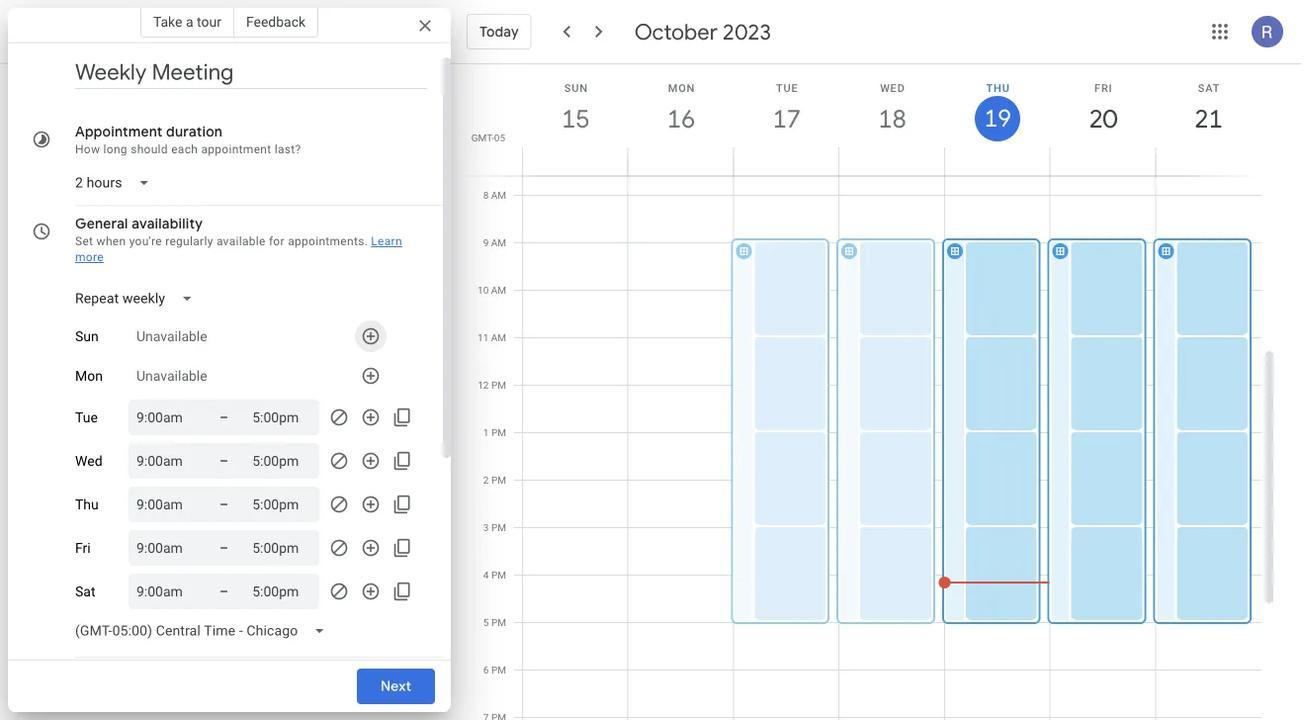 Task type: describe. For each thing, give the bounding box(es) containing it.
20 column header
[[1050, 64, 1157, 176]]

fri for fri
[[75, 540, 91, 556]]

feedback
[[246, 13, 306, 30]]

when
[[97, 234, 126, 248]]

End time on Saturdays text field
[[252, 580, 312, 603]]

wednesday, october 18 element
[[870, 96, 915, 141]]

monday, october 16 element
[[659, 96, 704, 141]]

appointment
[[140, 31, 224, 44]]

sat for sat 21
[[1199, 82, 1221, 94]]

long
[[103, 142, 128, 156]]

Start time on Thursdays text field
[[137, 493, 196, 516]]

tue 17
[[772, 82, 800, 135]]

4
[[484, 569, 489, 581]]

pm for 5 pm
[[492, 617, 506, 629]]

set
[[75, 234, 93, 248]]

9 am
[[483, 237, 506, 249]]

take a tour
[[153, 13, 221, 30]]

3 pm
[[484, 522, 506, 534]]

duration
[[166, 123, 223, 140]]

2 pm
[[484, 474, 506, 486]]

End time on Wednesdays text field
[[252, 449, 312, 473]]

8 am
[[483, 189, 506, 201]]

10 am
[[478, 284, 506, 296]]

friday, october 20 element
[[1081, 96, 1127, 141]]

thu for thu 19
[[987, 82, 1011, 94]]

appointment duration how long should each appointment last?
[[75, 123, 301, 156]]

mon 16
[[666, 82, 696, 135]]

thu for thu
[[75, 496, 99, 513]]

am for 9 am
[[491, 237, 506, 249]]

learn more link
[[75, 234, 402, 264]]

thursday, october 19, today element
[[976, 96, 1021, 141]]

21 column header
[[1156, 64, 1262, 176]]

11 am
[[478, 332, 506, 344]]

availability
[[132, 215, 203, 232]]

bookable appointment schedule
[[75, 31, 288, 44]]

next
[[381, 678, 412, 695]]

– for fri
[[220, 540, 229, 556]]

sun for sun
[[75, 328, 99, 344]]

17
[[772, 102, 800, 135]]

gmt-
[[472, 132, 494, 143]]

Start time on Saturdays text field
[[137, 580, 196, 603]]

Start time on Fridays text field
[[137, 536, 196, 560]]

tue for tue 17
[[776, 82, 799, 94]]

wed for wed
[[75, 453, 102, 469]]

Start time on Wednesdays text field
[[137, 449, 196, 473]]

19
[[983, 103, 1011, 134]]

2
[[484, 474, 489, 486]]

9
[[483, 237, 489, 249]]

unavailable for mon
[[137, 368, 207, 384]]

16
[[666, 102, 694, 135]]

next button
[[357, 663, 435, 710]]

mon for mon
[[75, 368, 103, 384]]

pm for 3 pm
[[492, 522, 506, 534]]

sat 21
[[1194, 82, 1222, 135]]

you're
[[129, 234, 162, 248]]

pm for 12 pm
[[492, 379, 506, 391]]

1 pm
[[484, 427, 506, 439]]

sat for sat
[[75, 583, 95, 600]]

– for wed
[[220, 453, 229, 469]]

3
[[484, 522, 489, 534]]

available
[[217, 234, 266, 248]]

appointments.
[[288, 234, 368, 248]]

20
[[1088, 102, 1117, 135]]



Task type: vqa. For each thing, say whether or not it's contained in the screenshot.


Task type: locate. For each thing, give the bounding box(es) containing it.
sat inside sat 21
[[1199, 82, 1221, 94]]

–
[[220, 409, 229, 425], [220, 453, 229, 469], [220, 496, 229, 512], [220, 540, 229, 556], [220, 583, 229, 599]]

4 am from the top
[[491, 332, 506, 344]]

sun
[[565, 82, 588, 94], [75, 328, 99, 344]]

feedback button
[[234, 6, 319, 38]]

1 vertical spatial tue
[[75, 409, 98, 426]]

– left end time on saturdays text field
[[220, 583, 229, 599]]

should
[[131, 142, 168, 156]]

1 unavailable from the top
[[137, 328, 207, 344]]

Add title text field
[[75, 57, 427, 87]]

pm right the 12
[[492, 379, 506, 391]]

– left end time on tuesdays text box
[[220, 409, 229, 425]]

am right 10
[[491, 284, 506, 296]]

pm for 4 pm
[[492, 569, 506, 581]]

fri for fri 20
[[1095, 82, 1113, 94]]

1 horizontal spatial thu
[[987, 82, 1011, 94]]

5 pm from the top
[[492, 569, 506, 581]]

0 vertical spatial thu
[[987, 82, 1011, 94]]

fri inside 'fri 20'
[[1095, 82, 1113, 94]]

today button
[[467, 8, 532, 55]]

tue
[[776, 82, 799, 94], [75, 409, 98, 426]]

take
[[153, 13, 182, 30]]

10
[[478, 284, 489, 296]]

tuesday, october 17 element
[[764, 96, 810, 141]]

take a tour button
[[140, 6, 234, 38]]

4 pm from the top
[[492, 522, 506, 534]]

sun inside sun 15
[[565, 82, 588, 94]]

unavailable
[[137, 328, 207, 344], [137, 368, 207, 384]]

2 unavailable from the top
[[137, 368, 207, 384]]

1 vertical spatial mon
[[75, 368, 103, 384]]

grid containing 15
[[459, 64, 1278, 720]]

0 vertical spatial mon
[[668, 82, 696, 94]]

– for thu
[[220, 496, 229, 512]]

saturday, october 21 element
[[1187, 96, 1232, 141]]

am for 10 am
[[491, 284, 506, 296]]

fri
[[1095, 82, 1113, 94], [75, 540, 91, 556]]

pm
[[492, 379, 506, 391], [492, 427, 506, 439], [492, 474, 506, 486], [492, 522, 506, 534], [492, 569, 506, 581], [492, 617, 506, 629], [492, 664, 506, 676]]

0 vertical spatial sun
[[565, 82, 588, 94]]

3 pm from the top
[[492, 474, 506, 486]]

learn
[[371, 234, 402, 248]]

wed for wed 18
[[881, 82, 906, 94]]

0 vertical spatial sat
[[1199, 82, 1221, 94]]

am for 8 am
[[491, 189, 506, 201]]

pm right 4
[[492, 569, 506, 581]]

pm right 1
[[492, 427, 506, 439]]

sun up sunday, october 15 element
[[565, 82, 588, 94]]

mon for mon 16
[[668, 82, 696, 94]]

fri left start time on fridays text box
[[75, 540, 91, 556]]

bookable
[[75, 31, 136, 44]]

october
[[635, 18, 718, 46]]

15 column header
[[522, 64, 629, 176]]

thu left start time on thursdays text box
[[75, 496, 99, 513]]

1 vertical spatial sat
[[75, 583, 95, 600]]

pm right 3
[[492, 522, 506, 534]]

1 horizontal spatial sat
[[1199, 82, 1221, 94]]

11
[[478, 332, 489, 344]]

2 – from the top
[[220, 453, 229, 469]]

thu inside the thu 19
[[987, 82, 1011, 94]]

how
[[75, 142, 100, 156]]

12 pm
[[478, 379, 506, 391]]

sun for sun 15
[[565, 82, 588, 94]]

– for tue
[[220, 409, 229, 425]]

for
[[269, 234, 285, 248]]

1 – from the top
[[220, 409, 229, 425]]

Start time on Tuesdays text field
[[137, 406, 196, 429]]

more
[[75, 250, 104, 264]]

1 horizontal spatial wed
[[881, 82, 906, 94]]

october 2023
[[635, 18, 772, 46]]

1 horizontal spatial tue
[[776, 82, 799, 94]]

mon
[[668, 82, 696, 94], [75, 368, 103, 384]]

wed inside "wed 18"
[[881, 82, 906, 94]]

0 horizontal spatial sun
[[75, 328, 99, 344]]

regularly
[[165, 234, 213, 248]]

17 column header
[[733, 64, 840, 176]]

tue up tuesday, october 17 element
[[776, 82, 799, 94]]

mon inside mon 16
[[668, 82, 696, 94]]

1 vertical spatial sun
[[75, 328, 99, 344]]

am right 9
[[491, 237, 506, 249]]

tue for tue
[[75, 409, 98, 426]]

5
[[484, 617, 489, 629]]

unavailable for sun
[[137, 328, 207, 344]]

1 vertical spatial thu
[[75, 496, 99, 513]]

sat up the saturday, october 21 element
[[1199, 82, 1221, 94]]

am right 8
[[491, 189, 506, 201]]

1 horizontal spatial mon
[[668, 82, 696, 94]]

appointment
[[75, 123, 163, 140]]

tour
[[197, 13, 221, 30]]

– right start time on fridays text box
[[220, 540, 229, 556]]

tue inside the tue 17
[[776, 82, 799, 94]]

general
[[75, 215, 128, 232]]

pm for 2 pm
[[492, 474, 506, 486]]

0 horizontal spatial wed
[[75, 453, 102, 469]]

5 – from the top
[[220, 583, 229, 599]]

– left end time on thursdays text box
[[220, 496, 229, 512]]

0 vertical spatial wed
[[881, 82, 906, 94]]

sunday, october 15 element
[[553, 96, 599, 141]]

pm right 2
[[492, 474, 506, 486]]

pm for 6 pm
[[492, 664, 506, 676]]

wed
[[881, 82, 906, 94], [75, 453, 102, 469]]

6 pm from the top
[[492, 617, 506, 629]]

4 pm
[[484, 569, 506, 581]]

1 horizontal spatial fri
[[1095, 82, 1113, 94]]

thu 19
[[983, 82, 1011, 134]]

a
[[186, 13, 193, 30]]

pm for 1 pm
[[492, 427, 506, 439]]

1 vertical spatial wed
[[75, 453, 102, 469]]

6
[[484, 664, 489, 676]]

18 column header
[[839, 64, 946, 176]]

0 vertical spatial tue
[[776, 82, 799, 94]]

am
[[491, 189, 506, 201], [491, 237, 506, 249], [491, 284, 506, 296], [491, 332, 506, 344]]

thu up 19
[[987, 82, 1011, 94]]

today
[[480, 23, 519, 41]]

– for sat
[[220, 583, 229, 599]]

15
[[561, 102, 589, 135]]

am right 11
[[491, 332, 506, 344]]

wed up wednesday, october 18 element
[[881, 82, 906, 94]]

0 vertical spatial fri
[[1095, 82, 1113, 94]]

wed 18
[[877, 82, 906, 135]]

None field
[[67, 165, 166, 201], [67, 281, 209, 317], [67, 613, 342, 649], [67, 165, 166, 201], [67, 281, 209, 317], [67, 613, 342, 649]]

fri 20
[[1088, 82, 1117, 135]]

schedule
[[228, 31, 288, 44]]

1 horizontal spatial sun
[[565, 82, 588, 94]]

End time on Thursdays text field
[[252, 493, 312, 516]]

last?
[[275, 142, 301, 156]]

3 – from the top
[[220, 496, 229, 512]]

sun 15
[[561, 82, 589, 135]]

0 horizontal spatial fri
[[75, 540, 91, 556]]

sat
[[1199, 82, 1221, 94], [75, 583, 95, 600]]

21
[[1194, 102, 1222, 135]]

0 horizontal spatial thu
[[75, 496, 99, 513]]

0 horizontal spatial mon
[[75, 368, 103, 384]]

appointment
[[201, 142, 271, 156]]

tue left start time on tuesdays text field
[[75, 409, 98, 426]]

2 am from the top
[[491, 237, 506, 249]]

End time on Fridays text field
[[252, 536, 312, 560]]

2 pm from the top
[[492, 427, 506, 439]]

7 pm from the top
[[492, 664, 506, 676]]

thu
[[987, 82, 1011, 94], [75, 496, 99, 513]]

1 am from the top
[[491, 189, 506, 201]]

grid
[[459, 64, 1278, 720]]

2023
[[723, 18, 772, 46]]

16 column header
[[628, 64, 734, 176]]

am for 11 am
[[491, 332, 506, 344]]

0 horizontal spatial sat
[[75, 583, 95, 600]]

6 pm
[[484, 664, 506, 676]]

1
[[484, 427, 489, 439]]

19 column header
[[945, 64, 1051, 176]]

1 vertical spatial fri
[[75, 540, 91, 556]]

learn more
[[75, 234, 402, 264]]

gmt-05
[[472, 132, 505, 143]]

wed left start time on wednesdays text field
[[75, 453, 102, 469]]

4 – from the top
[[220, 540, 229, 556]]

18
[[877, 102, 906, 135]]

pm right 5
[[492, 617, 506, 629]]

0 horizontal spatial tue
[[75, 409, 98, 426]]

general availability
[[75, 215, 203, 232]]

12
[[478, 379, 489, 391]]

5 pm
[[484, 617, 506, 629]]

– right start time on wednesdays text field
[[220, 453, 229, 469]]

05
[[494, 132, 505, 143]]

each
[[171, 142, 198, 156]]

End time on Tuesdays text field
[[252, 406, 312, 429]]

1 vertical spatial unavailable
[[137, 368, 207, 384]]

8
[[483, 189, 489, 201]]

sat left start time on saturdays text box
[[75, 583, 95, 600]]

0 vertical spatial unavailable
[[137, 328, 207, 344]]

sun down more
[[75, 328, 99, 344]]

pm right 6
[[492, 664, 506, 676]]

3 am from the top
[[491, 284, 506, 296]]

1 pm from the top
[[492, 379, 506, 391]]

fri up friday, october 20 element
[[1095, 82, 1113, 94]]

set when you're regularly available for appointments.
[[75, 234, 368, 248]]



